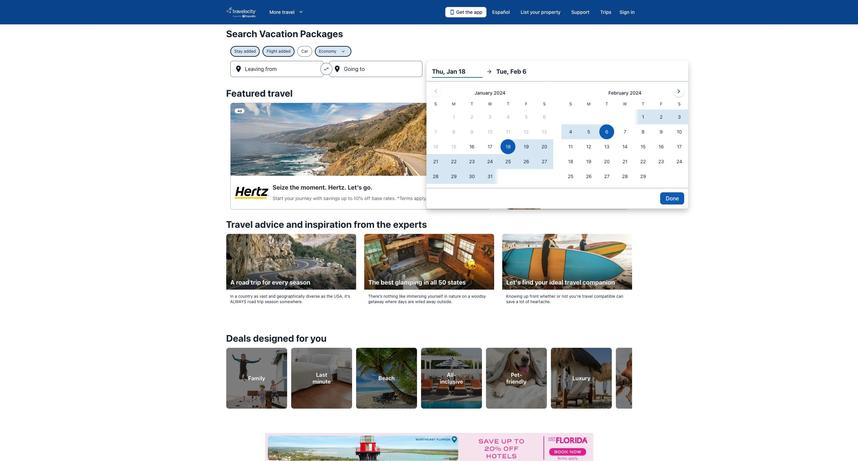 Task type: locate. For each thing, give the bounding box(es) containing it.
download the app button image
[[450, 9, 455, 15]]

main content
[[0, 24, 858, 461]]

travel advice and inspiration from the experts region
[[222, 215, 636, 317]]

next month image
[[675, 87, 683, 95]]



Task type: describe. For each thing, give the bounding box(es) containing it.
travelocity logo image
[[226, 7, 256, 18]]

previous image
[[222, 372, 230, 380]]

swap origin and destination values image
[[323, 66, 329, 72]]

previous month image
[[432, 87, 440, 95]]

featured travel region
[[222, 84, 636, 215]]

next image
[[628, 372, 636, 380]]



Task type: vqa. For each thing, say whether or not it's contained in the screenshot.
THE STATIC MAP IMAGE
no



